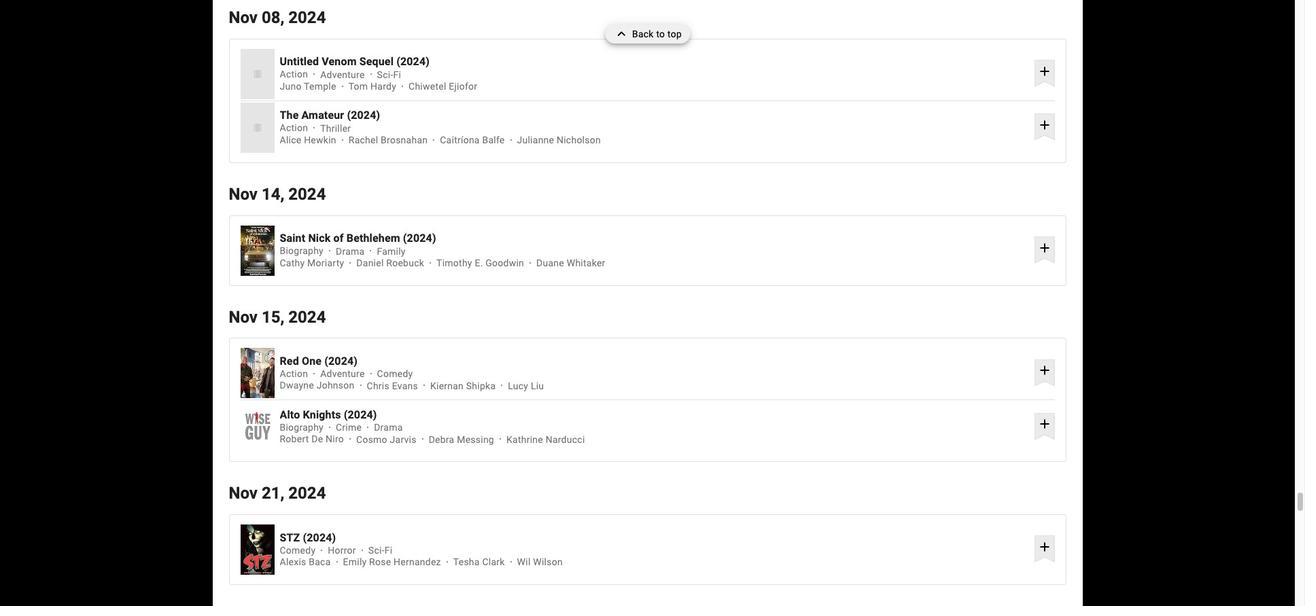 Task type: vqa. For each thing, say whether or not it's contained in the screenshot.
Knights
yes



Task type: describe. For each thing, give the bounding box(es) containing it.
niro
[[326, 434, 344, 445]]

(2024) up baca
[[303, 532, 336, 544]]

moriarty
[[307, 258, 344, 268]]

tesha clark
[[453, 557, 505, 568]]

jarvis
[[390, 434, 417, 445]]

juno
[[280, 81, 302, 92]]

alice hewkin
[[280, 135, 336, 146]]

of
[[334, 232, 344, 245]]

untitled venom sequel (2024)
[[280, 55, 430, 68]]

bethlehem
[[347, 232, 400, 245]]

nov 21, 2024
[[229, 484, 326, 503]]

kiernan
[[430, 381, 464, 391]]

fi for stz (2024)
[[385, 545, 393, 556]]

nick
[[308, 232, 331, 245]]

back
[[632, 29, 654, 39]]

untitled
[[280, 55, 319, 68]]

evans
[[392, 381, 418, 391]]

sequel
[[360, 55, 394, 68]]

group for stz
[[240, 525, 274, 575]]

family
[[377, 246, 406, 257]]

movie image
[[252, 122, 263, 133]]

alexis baca
[[280, 557, 331, 568]]

add image for saint nick of bethlehem (2024)
[[1037, 240, 1053, 256]]

saint nick of bethlehem (2024) button
[[280, 232, 1029, 245]]

add image for red one (2024)
[[1037, 363, 1053, 379]]

one
[[302, 355, 322, 368]]

julianne
[[517, 135, 554, 146]]

amateur
[[302, 109, 344, 122]]

chiwetel
[[409, 81, 446, 92]]

(2024) up the johnson
[[324, 355, 358, 368]]

2024 for nov 14, 2024
[[288, 185, 326, 204]]

dwayne johnson
[[280, 381, 355, 391]]

robert de niro
[[280, 434, 344, 445]]

johnson
[[317, 381, 355, 391]]

nov 08, 2024
[[229, 8, 326, 27]]

action for 15,
[[280, 369, 308, 380]]

nov for nov 15, 2024
[[229, 308, 258, 327]]

alice
[[280, 135, 301, 146]]

biography for alto
[[280, 422, 324, 433]]

(2024) up roebuck
[[403, 232, 436, 245]]

emily rose hernandez
[[343, 557, 441, 568]]

sci-fi for venom
[[377, 69, 401, 80]]

wil
[[517, 557, 531, 568]]

sci- for (2024)
[[368, 545, 385, 556]]

knights
[[303, 409, 341, 422]]

stz (2024) button
[[280, 532, 1029, 544]]

e.
[[475, 258, 483, 268]]

duane
[[536, 258, 564, 268]]

14,
[[262, 185, 284, 204]]

kathrine
[[506, 434, 543, 445]]

cosmo jarvis
[[356, 434, 417, 445]]

lucy liu
[[508, 381, 544, 391]]

group for alto
[[240, 402, 274, 452]]

goodwin
[[486, 258, 524, 268]]

timothy e. goodwin
[[437, 258, 524, 268]]

roebuck
[[386, 258, 424, 268]]

(2024) up the rachel
[[347, 109, 380, 122]]

caitríona balfe
[[440, 135, 505, 146]]

stz (2024) image
[[240, 525, 274, 575]]

nov 15, 2024
[[229, 308, 326, 327]]

liu
[[531, 381, 544, 391]]

caitríona
[[440, 135, 480, 146]]

emily
[[343, 557, 367, 568]]

the
[[280, 109, 299, 122]]

15,
[[262, 308, 284, 327]]

alexis
[[280, 557, 306, 568]]

tom hardy
[[349, 81, 396, 92]]

venom
[[322, 55, 357, 68]]

chris evans and dwayne johnson in red one (2024) image
[[240, 348, 274, 399]]

robert
[[280, 434, 309, 445]]

baca
[[309, 557, 331, 568]]

top
[[668, 29, 682, 39]]

cathy moriarty
[[280, 258, 344, 268]]

messing
[[457, 434, 494, 445]]

chris evans
[[367, 381, 418, 391]]

hardy
[[371, 81, 396, 92]]

2024 for nov 21, 2024
[[288, 484, 326, 503]]

de
[[312, 434, 323, 445]]

alto
[[280, 409, 300, 422]]

chiwetel ejiofor
[[409, 81, 477, 92]]

movie image
[[252, 69, 263, 79]]

horror
[[328, 545, 356, 556]]

rachel
[[349, 135, 378, 146]]

add image for alto knights (2024)
[[1037, 416, 1053, 433]]

2 action from the top
[[280, 123, 308, 134]]

sci-fi for (2024)
[[368, 545, 393, 556]]

whitaker
[[567, 258, 605, 268]]

saint nick of bethlehem (2024)
[[280, 232, 436, 245]]

(2024) up crime at the left
[[344, 409, 377, 422]]

expand less image
[[613, 24, 632, 44]]



Task type: locate. For each thing, give the bounding box(es) containing it.
1 biography from the top
[[280, 246, 324, 257]]

group left cathy
[[240, 225, 274, 276]]

08,
[[262, 8, 284, 27]]

duane whitaker
[[536, 258, 605, 268]]

group left the
[[240, 103, 274, 153]]

1 group from the top
[[240, 49, 274, 99]]

0 vertical spatial sci-fi
[[377, 69, 401, 80]]

alto knights (2024) image
[[240, 402, 274, 452]]

hewkin
[[304, 135, 336, 146]]

nov for nov 21, 2024
[[229, 484, 258, 503]]

(2024)
[[396, 55, 430, 68], [347, 109, 380, 122], [403, 232, 436, 245], [324, 355, 358, 368], [344, 409, 377, 422], [303, 532, 336, 544]]

1 vertical spatial comedy
[[280, 545, 316, 556]]

adventure for nov 08, 2024
[[320, 69, 365, 80]]

sci- up the rose
[[368, 545, 385, 556]]

group for red
[[240, 348, 274, 399]]

back to top
[[632, 29, 682, 39]]

action for 08,
[[280, 69, 308, 80]]

adventure for nov 15, 2024
[[320, 369, 365, 380]]

tesha
[[453, 557, 480, 568]]

2 add image from the top
[[1037, 416, 1053, 433]]

1 vertical spatial sci-
[[368, 545, 385, 556]]

untitled venom sequel (2024) button
[[280, 55, 1029, 68]]

nov left 21,
[[229, 484, 258, 503]]

group left alto
[[240, 402, 274, 452]]

group left stz
[[240, 525, 274, 575]]

2 group from the top
[[240, 103, 274, 153]]

balfe
[[482, 135, 505, 146]]

cosmo
[[356, 434, 387, 445]]

group left "red"
[[240, 348, 274, 399]]

3 group from the top
[[240, 225, 274, 276]]

0 vertical spatial drama
[[336, 246, 365, 257]]

comedy up chris evans
[[377, 369, 413, 380]]

nov for nov 14, 2024
[[229, 185, 258, 204]]

3 action from the top
[[280, 369, 308, 380]]

action up alice at the top of the page
[[280, 123, 308, 134]]

nov left 08,
[[229, 8, 258, 27]]

(2024) up chiwetel
[[396, 55, 430, 68]]

fi
[[393, 69, 401, 80], [385, 545, 393, 556]]

the amateur (2024)
[[280, 109, 380, 122]]

debra
[[429, 434, 454, 445]]

add image
[[1037, 63, 1053, 79], [1037, 117, 1053, 133], [1037, 363, 1053, 379], [1037, 539, 1053, 556]]

fi for untitled venom sequel (2024)
[[393, 69, 401, 80]]

2 nov from the top
[[229, 185, 258, 204]]

sci-fi
[[377, 69, 401, 80], [368, 545, 393, 556]]

group for saint
[[240, 225, 274, 276]]

0 horizontal spatial drama
[[336, 246, 365, 257]]

1 horizontal spatial fi
[[393, 69, 401, 80]]

2024
[[288, 8, 326, 27], [288, 185, 326, 204], [288, 308, 326, 327], [288, 484, 326, 503]]

sci-fi up "hardy"
[[377, 69, 401, 80]]

add image
[[1037, 240, 1053, 256], [1037, 416, 1053, 433]]

1 add image from the top
[[1037, 63, 1053, 79]]

1 horizontal spatial comedy
[[377, 369, 413, 380]]

0 horizontal spatial comedy
[[280, 545, 316, 556]]

shipka
[[466, 381, 496, 391]]

adventure
[[320, 69, 365, 80], [320, 369, 365, 380]]

1 vertical spatial add image
[[1037, 416, 1053, 433]]

0 horizontal spatial fi
[[385, 545, 393, 556]]

fi up "hardy"
[[393, 69, 401, 80]]

rose
[[369, 557, 391, 568]]

group for the
[[240, 103, 274, 153]]

tom
[[349, 81, 368, 92]]

nov left 14,
[[229, 185, 258, 204]]

4 2024 from the top
[[288, 484, 326, 503]]

1 adventure from the top
[[320, 69, 365, 80]]

biography up robert
[[280, 422, 324, 433]]

2024 for nov 15, 2024
[[288, 308, 326, 327]]

0 vertical spatial add image
[[1037, 240, 1053, 256]]

cathy
[[280, 258, 305, 268]]

0 vertical spatial fi
[[393, 69, 401, 80]]

daniel
[[356, 258, 384, 268]]

2 biography from the top
[[280, 422, 324, 433]]

group for untitled
[[240, 49, 274, 99]]

temple
[[304, 81, 336, 92]]

4 group from the top
[[240, 348, 274, 399]]

the amateur (2024) button
[[280, 109, 1029, 122]]

biography up cathy
[[280, 246, 324, 257]]

1 vertical spatial drama
[[374, 422, 403, 433]]

1 action from the top
[[280, 69, 308, 80]]

clark
[[482, 557, 505, 568]]

red one (2024)
[[280, 355, 358, 368]]

comedy
[[377, 369, 413, 380], [280, 545, 316, 556]]

brosnahan
[[381, 135, 428, 146]]

drama up cosmo jarvis
[[374, 422, 403, 433]]

ejiofor
[[449, 81, 477, 92]]

drama down saint nick of bethlehem (2024)
[[336, 246, 365, 257]]

nov 14, 2024
[[229, 185, 326, 204]]

4 nov from the top
[[229, 484, 258, 503]]

add image for the amateur (2024)
[[1037, 117, 1053, 133]]

2024 right 08,
[[288, 8, 326, 27]]

kathrine narducci
[[506, 434, 585, 445]]

saint nick of bethlehem (2024) image
[[240, 225, 274, 276]]

nov
[[229, 8, 258, 27], [229, 185, 258, 204], [229, 308, 258, 327], [229, 484, 258, 503]]

red one (2024) button
[[280, 355, 1029, 368]]

1 vertical spatial adventure
[[320, 369, 365, 380]]

drama
[[336, 246, 365, 257], [374, 422, 403, 433]]

kiernan shipka
[[430, 381, 496, 391]]

2 adventure from the top
[[320, 369, 365, 380]]

0 vertical spatial comedy
[[377, 369, 413, 380]]

nov left 15,
[[229, 308, 258, 327]]

group
[[240, 49, 274, 99], [240, 103, 274, 153], [240, 225, 274, 276], [240, 348, 274, 399], [240, 402, 274, 452], [240, 525, 274, 575]]

3 add image from the top
[[1037, 363, 1053, 379]]

biography for saint
[[280, 246, 324, 257]]

2024 right 21,
[[288, 484, 326, 503]]

nov for nov 08, 2024
[[229, 8, 258, 27]]

dwayne
[[280, 381, 314, 391]]

sci- up "hardy"
[[377, 69, 393, 80]]

action up dwayne
[[280, 369, 308, 380]]

3 2024 from the top
[[288, 308, 326, 327]]

add image for stz (2024)
[[1037, 539, 1053, 556]]

1 2024 from the top
[[288, 8, 326, 27]]

nicholson
[[557, 135, 601, 146]]

1 horizontal spatial drama
[[374, 422, 403, 433]]

2 vertical spatial action
[[280, 369, 308, 380]]

alto knights (2024) button
[[280, 409, 1029, 422]]

group left juno
[[240, 49, 274, 99]]

2024 right 14,
[[288, 185, 326, 204]]

5 group from the top
[[240, 402, 274, 452]]

0 vertical spatial sci-
[[377, 69, 393, 80]]

to
[[656, 29, 665, 39]]

6 group from the top
[[240, 525, 274, 575]]

comedy up alexis
[[280, 545, 316, 556]]

1 add image from the top
[[1037, 240, 1053, 256]]

2024 right 15,
[[288, 308, 326, 327]]

0 vertical spatial adventure
[[320, 69, 365, 80]]

sci-fi up the rose
[[368, 545, 393, 556]]

add image for untitled venom sequel (2024)
[[1037, 63, 1053, 79]]

stz (2024)
[[280, 532, 336, 544]]

stz
[[280, 532, 300, 544]]

narducci
[[546, 434, 585, 445]]

timothy
[[437, 258, 472, 268]]

chris
[[367, 381, 390, 391]]

wilson
[[533, 557, 563, 568]]

4 add image from the top
[[1037, 539, 1053, 556]]

1 vertical spatial biography
[[280, 422, 324, 433]]

0 vertical spatial biography
[[280, 246, 324, 257]]

lucy
[[508, 381, 528, 391]]

0 vertical spatial action
[[280, 69, 308, 80]]

3 nov from the top
[[229, 308, 258, 327]]

2 2024 from the top
[[288, 185, 326, 204]]

red
[[280, 355, 299, 368]]

hernandez
[[394, 557, 441, 568]]

saint
[[280, 232, 305, 245]]

action up juno
[[280, 69, 308, 80]]

thriller
[[320, 123, 351, 134]]

juno temple
[[280, 81, 336, 92]]

1 nov from the top
[[229, 8, 258, 27]]

1 vertical spatial action
[[280, 123, 308, 134]]

2024 for nov 08, 2024
[[288, 8, 326, 27]]

adventure down venom
[[320, 69, 365, 80]]

daniel roebuck
[[356, 258, 424, 268]]

1 vertical spatial fi
[[385, 545, 393, 556]]

2 add image from the top
[[1037, 117, 1053, 133]]

julianne nicholson
[[517, 135, 601, 146]]

adventure up the johnson
[[320, 369, 365, 380]]

rachel brosnahan
[[349, 135, 428, 146]]

1 vertical spatial sci-fi
[[368, 545, 393, 556]]

sci- for venom
[[377, 69, 393, 80]]

21,
[[262, 484, 284, 503]]

alto knights (2024)
[[280, 409, 377, 422]]

fi up emily rose hernandez
[[385, 545, 393, 556]]

back to top button
[[605, 24, 690, 44]]

debra messing
[[429, 434, 494, 445]]



